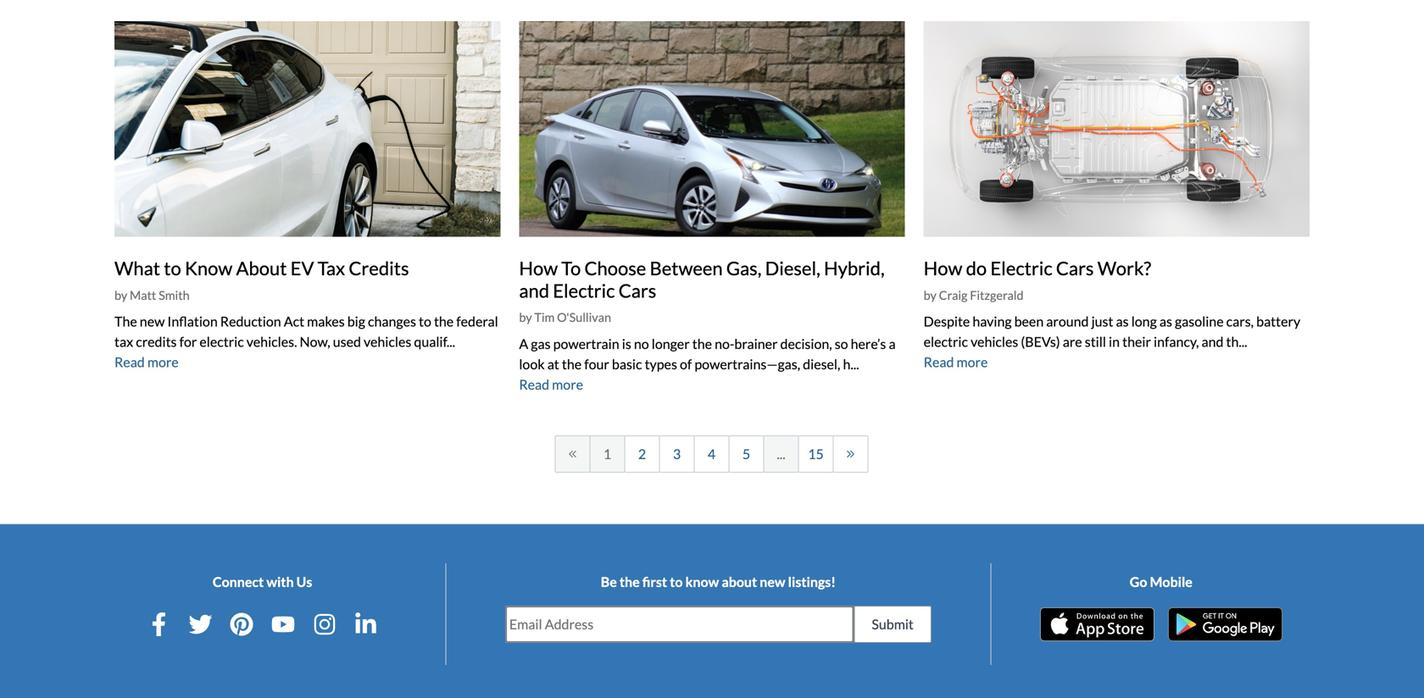 Task type: describe. For each thing, give the bounding box(es) containing it.
what to know about ev tax credits link
[[114, 257, 409, 279]]

by tim o'sullivan
[[519, 310, 611, 325]]

diesel,
[[765, 257, 820, 279]]

what
[[114, 257, 160, 279]]

new inside the new inflation reduction act makes big changes to the federal tax credits for electric vehicles. now, used vehicles qualif... read more
[[140, 313, 165, 330]]

connect with us
[[213, 574, 312, 590]]

four
[[584, 356, 609, 372]]

electric inside how to choose between gas, diesel, hybrid, and electric cars
[[553, 280, 615, 302]]

the
[[114, 313, 137, 330]]

a gas powertrain is no longer the no-brainer decision, so here's a look at the four basic types of powertrains—gas, diesel, h... read more
[[519, 335, 896, 393]]

of
[[680, 356, 692, 372]]

submit button
[[854, 606, 931, 643]]

do
[[966, 257, 987, 279]]

pinterest image
[[230, 613, 254, 636]]

with
[[266, 574, 294, 590]]

battery
[[1256, 313, 1300, 330]]

at
[[547, 356, 559, 372]]

what to know about ev tax credits image
[[114, 21, 500, 237]]

go
[[1130, 574, 1147, 590]]

for
[[179, 333, 197, 350]]

electric inside the new inflation reduction act makes big changes to the federal tax credits for electric vehicles. now, used vehicles qualif... read more
[[200, 333, 244, 350]]

matt
[[130, 288, 156, 302]]

still
[[1085, 333, 1106, 350]]

powertrains—gas,
[[695, 356, 800, 372]]

what to know about ev tax credits
[[114, 257, 409, 279]]

electric inside despite having been around just as long as gasoline cars, battery electric vehicles (bevs) are still in their infancy, and th... read more
[[924, 333, 968, 350]]

more inside despite having been around just as long as gasoline cars, battery electric vehicles (bevs) are still in their infancy, and th... read more
[[957, 354, 988, 370]]

twitter image
[[189, 613, 212, 636]]

brainer
[[734, 335, 778, 352]]

how to choose between gas, diesel, hybrid, and electric cars link
[[519, 257, 885, 302]]

just
[[1091, 313, 1113, 330]]

3
[[673, 446, 681, 462]]

their
[[1122, 333, 1151, 350]]

how for how do electric cars work?
[[924, 257, 962, 279]]

qualif...
[[414, 333, 455, 350]]

ev
[[290, 257, 314, 279]]

2 link
[[624, 436, 660, 473]]

h...
[[843, 356, 859, 372]]

work?
[[1097, 257, 1151, 279]]

mobile
[[1150, 574, 1192, 590]]

the right be
[[619, 574, 640, 590]]

and inside how to choose between gas, diesel, hybrid, and electric cars
[[519, 280, 549, 302]]

read more link for what to know about ev tax credits
[[114, 354, 179, 370]]

decision,
[[780, 335, 832, 352]]

types
[[645, 356, 677, 372]]

by for how to choose between gas, diesel, hybrid, and electric cars
[[519, 310, 532, 325]]

3 link
[[659, 436, 695, 473]]

inflation
[[167, 313, 218, 330]]

download on the app store image
[[1040, 608, 1154, 641]]

vehicles.
[[246, 333, 297, 350]]

tim
[[534, 310, 555, 325]]

vehicles inside despite having been around just as long as gasoline cars, battery electric vehicles (bevs) are still in their infancy, and th... read more
[[971, 333, 1018, 350]]

how to choose between gas, diesel, hybrid, and electric cars
[[519, 257, 885, 302]]

smith
[[159, 288, 190, 302]]

1 horizontal spatial cars
[[1056, 257, 1094, 279]]

go mobile
[[1130, 574, 1192, 590]]

1 horizontal spatial electric
[[990, 257, 1052, 279]]

by for what to know about ev tax credits
[[114, 288, 127, 302]]

(bevs)
[[1021, 333, 1060, 350]]

vehicles inside the new inflation reduction act makes big changes to the federal tax credits for electric vehicles. now, used vehicles qualif... read more
[[364, 333, 411, 350]]

...
[[777, 446, 785, 462]]

read inside despite having been around just as long as gasoline cars, battery electric vehicles (bevs) are still in their infancy, and th... read more
[[924, 354, 954, 370]]

changes
[[368, 313, 416, 330]]

infancy,
[[1154, 333, 1199, 350]]

first
[[642, 574, 667, 590]]

know
[[685, 574, 719, 590]]

submit
[[872, 616, 914, 633]]

makes
[[307, 313, 345, 330]]

despite having been around just as long as gasoline cars, battery electric vehicles (bevs) are still in their infancy, and th... read more
[[924, 313, 1300, 370]]

no
[[634, 335, 649, 352]]

gas,
[[726, 257, 762, 279]]

1 as from the left
[[1116, 313, 1129, 330]]

listings!
[[788, 574, 836, 590]]

more inside a gas powertrain is no longer the no-brainer decision, so here's a look at the four basic types of powertrains—gas, diesel, h... read more
[[552, 376, 583, 393]]

the left no-
[[692, 335, 712, 352]]

o'sullivan
[[557, 310, 611, 325]]

no-
[[715, 335, 734, 352]]

long
[[1131, 313, 1157, 330]]

fitzgerald
[[970, 288, 1024, 302]]

act
[[284, 313, 304, 330]]

connect
[[213, 574, 264, 590]]

be the first to know about new listings!
[[601, 574, 836, 590]]

diesel,
[[803, 356, 840, 372]]

been
[[1014, 313, 1044, 330]]

about
[[722, 574, 757, 590]]



Task type: locate. For each thing, give the bounding box(es) containing it.
how to choose between gas, diesel, hybrid, and electric cars image
[[519, 21, 905, 237]]

cars,
[[1226, 313, 1254, 330]]

0 vertical spatial new
[[140, 313, 165, 330]]

2 horizontal spatial more
[[957, 354, 988, 370]]

0 horizontal spatial to
[[164, 257, 181, 279]]

read inside the new inflation reduction act makes big changes to the federal tax credits for electric vehicles. now, used vehicles qualif... read more
[[114, 354, 145, 370]]

by left matt
[[114, 288, 127, 302]]

by for how do electric cars work?
[[924, 288, 937, 302]]

to
[[164, 257, 181, 279], [419, 313, 431, 330], [670, 574, 683, 590]]

1 electric from the left
[[200, 333, 244, 350]]

electric up fitzgerald
[[990, 257, 1052, 279]]

read
[[114, 354, 145, 370], [924, 354, 954, 370], [519, 376, 549, 393]]

how for how to choose between gas, diesel, hybrid, and electric cars
[[519, 257, 558, 279]]

new up credits
[[140, 313, 165, 330]]

0 horizontal spatial electric
[[200, 333, 244, 350]]

read more link
[[114, 354, 179, 370], [924, 354, 988, 370], [519, 376, 583, 393]]

the inside the new inflation reduction act makes big changes to the federal tax credits for electric vehicles. now, used vehicles qualif... read more
[[434, 313, 454, 330]]

how up craig
[[924, 257, 962, 279]]

federal
[[456, 313, 498, 330]]

2 how from the left
[[924, 257, 962, 279]]

tax
[[114, 333, 133, 350]]

2 horizontal spatial by
[[924, 288, 937, 302]]

read inside a gas powertrain is no longer the no-brainer decision, so here's a look at the four basic types of powertrains—gas, diesel, h... read more
[[519, 376, 549, 393]]

read more link for how do electric cars work?
[[924, 354, 988, 370]]

by
[[114, 288, 127, 302], [924, 288, 937, 302], [519, 310, 532, 325]]

as right long
[[1159, 313, 1172, 330]]

a
[[889, 335, 896, 352]]

0 horizontal spatial new
[[140, 313, 165, 330]]

1 horizontal spatial and
[[1201, 333, 1224, 350]]

a
[[519, 335, 528, 352]]

1 horizontal spatial by
[[519, 310, 532, 325]]

2
[[638, 446, 646, 462]]

get it on google play image
[[1168, 608, 1282, 641]]

how do electric cars work? link
[[924, 257, 1151, 279]]

0 horizontal spatial vehicles
[[364, 333, 411, 350]]

and inside despite having been around just as long as gasoline cars, battery electric vehicles (bevs) are still in their infancy, and th... read more
[[1201, 333, 1224, 350]]

vehicles
[[364, 333, 411, 350], [971, 333, 1018, 350]]

tax
[[318, 257, 345, 279]]

between
[[650, 257, 723, 279]]

basic
[[612, 356, 642, 372]]

powertrain
[[553, 335, 619, 352]]

by left tim
[[519, 310, 532, 325]]

how inside how to choose between gas, diesel, hybrid, and electric cars
[[519, 257, 558, 279]]

is
[[622, 335, 631, 352]]

electric down to
[[553, 280, 615, 302]]

to inside the new inflation reduction act makes big changes to the federal tax credits for electric vehicles. now, used vehicles qualif... read more
[[419, 313, 431, 330]]

2 vehicles from the left
[[971, 333, 1018, 350]]

us
[[296, 574, 312, 590]]

1 vertical spatial and
[[1201, 333, 1224, 350]]

now,
[[300, 333, 330, 350]]

how
[[519, 257, 558, 279], [924, 257, 962, 279]]

to up smith
[[164, 257, 181, 279]]

0 horizontal spatial as
[[1116, 313, 1129, 330]]

how do electric cars work?
[[924, 257, 1151, 279]]

read more link down at
[[519, 376, 583, 393]]

the
[[434, 313, 454, 330], [692, 335, 712, 352], [562, 356, 582, 372], [619, 574, 640, 590]]

0 vertical spatial and
[[519, 280, 549, 302]]

2 horizontal spatial read
[[924, 354, 954, 370]]

despite
[[924, 313, 970, 330]]

by craig fitzgerald
[[924, 288, 1024, 302]]

and up tim
[[519, 280, 549, 302]]

electric down 'despite'
[[924, 333, 968, 350]]

0 horizontal spatial more
[[147, 354, 179, 370]]

0 horizontal spatial cars
[[619, 280, 656, 302]]

1 horizontal spatial electric
[[924, 333, 968, 350]]

1
[[603, 446, 611, 462]]

4
[[708, 446, 716, 462]]

choose
[[584, 257, 646, 279]]

are
[[1063, 333, 1082, 350]]

facebook image
[[147, 613, 171, 636]]

youtube image
[[271, 613, 295, 636]]

used
[[333, 333, 361, 350]]

having
[[973, 313, 1012, 330]]

5
[[742, 446, 750, 462]]

1 horizontal spatial as
[[1159, 313, 1172, 330]]

instagram image
[[313, 613, 336, 636]]

0 vertical spatial to
[[164, 257, 181, 279]]

read down 'look'
[[519, 376, 549, 393]]

1 horizontal spatial read more link
[[519, 376, 583, 393]]

gasoline
[[1175, 313, 1224, 330]]

1 vertical spatial to
[[419, 313, 431, 330]]

the new inflation reduction act makes big changes to the federal tax credits for electric vehicles. now, used vehicles qualif... read more
[[114, 313, 498, 370]]

hybrid,
[[824, 257, 885, 279]]

cars inside how to choose between gas, diesel, hybrid, and electric cars
[[619, 280, 656, 302]]

know
[[185, 257, 232, 279]]

about
[[236, 257, 287, 279]]

longer
[[652, 335, 690, 352]]

to
[[561, 257, 581, 279]]

cars down choose
[[619, 280, 656, 302]]

and
[[519, 280, 549, 302], [1201, 333, 1224, 350]]

1 horizontal spatial more
[[552, 376, 583, 393]]

angle double right image
[[846, 447, 855, 461]]

1 horizontal spatial new
[[760, 574, 785, 590]]

more down having
[[957, 354, 988, 370]]

credits
[[136, 333, 177, 350]]

read down 'despite'
[[924, 354, 954, 370]]

vehicles down changes
[[364, 333, 411, 350]]

2 horizontal spatial read more link
[[924, 354, 988, 370]]

to right first
[[670, 574, 683, 590]]

1 horizontal spatial vehicles
[[971, 333, 1018, 350]]

read more link for how to choose between gas, diesel, hybrid, and electric cars
[[519, 376, 583, 393]]

0 horizontal spatial how
[[519, 257, 558, 279]]

more down at
[[552, 376, 583, 393]]

how do electric cars work? image
[[924, 21, 1310, 237]]

new right "about"
[[760, 574, 785, 590]]

more inside the new inflation reduction act makes big changes to the federal tax credits for electric vehicles. now, used vehicles qualif... read more
[[147, 354, 179, 370]]

craig
[[939, 288, 968, 302]]

vehicles down having
[[971, 333, 1018, 350]]

so
[[835, 335, 848, 352]]

0 horizontal spatial read more link
[[114, 354, 179, 370]]

cars
[[1056, 257, 1094, 279], [619, 280, 656, 302]]

the right at
[[562, 356, 582, 372]]

15 link
[[798, 436, 834, 473]]

1 horizontal spatial to
[[419, 313, 431, 330]]

cars left work?
[[1056, 257, 1094, 279]]

4 link
[[694, 436, 729, 473]]

and left th... on the right
[[1201, 333, 1224, 350]]

0 horizontal spatial read
[[114, 354, 145, 370]]

reduction
[[220, 313, 281, 330]]

credits
[[349, 257, 409, 279]]

as
[[1116, 313, 1129, 330], [1159, 313, 1172, 330]]

look
[[519, 356, 545, 372]]

to up qualif...
[[419, 313, 431, 330]]

by left craig
[[924, 288, 937, 302]]

2 as from the left
[[1159, 313, 1172, 330]]

angle double left image
[[568, 447, 577, 461]]

more down credits
[[147, 354, 179, 370]]

1 horizontal spatial read
[[519, 376, 549, 393]]

1 horizontal spatial how
[[924, 257, 962, 279]]

the up qualif...
[[434, 313, 454, 330]]

as right just
[[1116, 313, 1129, 330]]

2 horizontal spatial to
[[670, 574, 683, 590]]

0 horizontal spatial electric
[[553, 280, 615, 302]]

electric right for
[[200, 333, 244, 350]]

read more link down 'despite'
[[924, 354, 988, 370]]

0 horizontal spatial and
[[519, 280, 549, 302]]

be
[[601, 574, 617, 590]]

1 vertical spatial new
[[760, 574, 785, 590]]

read more link down credits
[[114, 354, 179, 370]]

Email Address email field
[[506, 607, 853, 642]]

gas
[[531, 335, 551, 352]]

in
[[1109, 333, 1120, 350]]

here's
[[851, 335, 886, 352]]

linkedin image
[[354, 613, 378, 636]]

5 link
[[729, 436, 764, 473]]

big
[[347, 313, 365, 330]]

read down tax on the left of page
[[114, 354, 145, 370]]

1 how from the left
[[519, 257, 558, 279]]

how left to
[[519, 257, 558, 279]]

0 horizontal spatial by
[[114, 288, 127, 302]]

2 vertical spatial to
[[670, 574, 683, 590]]

1 vehicles from the left
[[364, 333, 411, 350]]

2 electric from the left
[[924, 333, 968, 350]]

by matt smith
[[114, 288, 190, 302]]

th...
[[1226, 333, 1247, 350]]



Task type: vqa. For each thing, say whether or not it's contained in the screenshot.
the rightmost Menu
no



